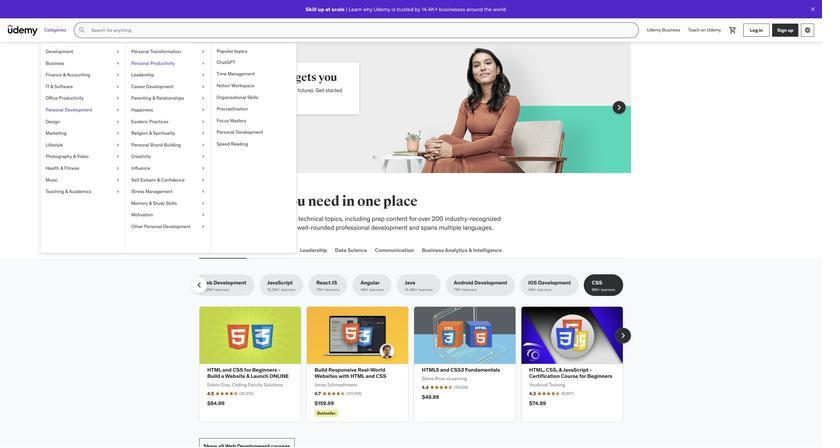 Task type: describe. For each thing, give the bounding box(es) containing it.
xsmall image for creativity
[[201, 154, 206, 160]]

in inside log in link
[[759, 27, 763, 33]]

with inside the learning that gets you skills for your present (and your future). get started with us.
[[223, 94, 233, 101]]

& up office
[[50, 84, 53, 90]]

personal for right personal development link
[[217, 129, 235, 135]]

html inside build responsive real-world websites with html and css
[[351, 373, 365, 380]]

practices
[[149, 119, 169, 125]]

& inside html, css, & javascript - certification course for beginners
[[559, 367, 562, 374]]

personal productivity element
[[211, 43, 297, 254]]

business for business
[[46, 60, 64, 66]]

development inside web development 12.2m+ learners
[[214, 280, 246, 286]]

fitness
[[64, 165, 79, 171]]

other personal development link
[[126, 221, 211, 233]]

business link
[[40, 58, 126, 69]]

0 vertical spatial next image
[[614, 102, 625, 113]]

4m+ inside ios development 4m+ learners
[[528, 288, 537, 293]]

finance & accounting link
[[40, 69, 126, 81]]

personal for personal brand building link
[[131, 142, 149, 148]]

build responsive real-world websites with html and css link
[[315, 367, 387, 380]]

beginners inside html and css for beginners - build a website & launch online
[[252, 367, 277, 374]]

parenting & relationships
[[131, 95, 184, 101]]

web development 12.2m+ learners
[[201, 280, 246, 293]]

xsmall image for happiness
[[201, 107, 206, 113]]

& inside "link"
[[149, 130, 152, 136]]

css inside build responsive real-world websites with html and css
[[376, 373, 387, 380]]

speed reading link
[[211, 139, 297, 150]]

html5 and css3 fundamentals link
[[422, 367, 500, 374]]

career development link
[[126, 81, 211, 93]]

lifestyle link
[[40, 139, 126, 151]]

one
[[357, 193, 381, 210]]

photography
[[46, 154, 72, 160]]

angular 4m+ learners
[[361, 280, 384, 293]]

shopping cart with 0 items image
[[729, 26, 737, 34]]

0 vertical spatial the
[[484, 6, 492, 12]]

self esteem & confidence link
[[126, 175, 211, 186]]

health
[[46, 165, 59, 171]]

submit search image
[[78, 26, 86, 34]]

to
[[291, 215, 297, 223]]

close image
[[810, 6, 817, 12]]

online
[[270, 373, 289, 380]]

xsmall image for personal transformation
[[201, 49, 206, 55]]

course
[[561, 373, 579, 380]]

personal productivity link
[[126, 58, 211, 69]]

javascript 15.5m+ learners
[[267, 280, 296, 293]]

1 vertical spatial in
[[342, 193, 355, 210]]

design link
[[40, 116, 126, 128]]

javascript inside javascript 15.5m+ learners
[[267, 280, 293, 286]]

css,
[[546, 367, 558, 374]]

previous image
[[194, 280, 204, 291]]

7m+ for android development
[[454, 288, 462, 293]]

xsmall image for esoteric practices
[[201, 119, 206, 125]]

focus mastery
[[217, 118, 247, 124]]

parenting & relationships link
[[126, 93, 211, 104]]

skills inside personal productivity element
[[248, 94, 258, 100]]

build responsive real-world websites with html and css
[[315, 367, 387, 380]]

& right teaching
[[65, 189, 68, 195]]

xsmall image for development
[[115, 49, 121, 55]]

personal transformation
[[131, 49, 181, 55]]

html inside html and css for beginners - build a website & launch online
[[207, 367, 221, 374]]

self
[[131, 177, 139, 183]]

learners inside javascript 15.5m+ learners
[[281, 288, 296, 293]]

launch
[[251, 373, 269, 380]]

office productivity
[[46, 95, 84, 101]]

up for sign
[[788, 27, 794, 33]]

by
[[415, 6, 421, 12]]

xsmall image for teaching & academics
[[115, 189, 121, 195]]

for inside covering critical workplace skills to technical topics, including prep content for over 200 industry-recognized certifications, our catalog supports well-rounded professional development and spans multiple languages.
[[409, 215, 417, 223]]

learning that gets you skills for your present (and your future). get started with us.
[[223, 71, 342, 101]]

web for web development
[[200, 247, 212, 254]]

& right esteem
[[157, 177, 160, 183]]

and inside covering critical workplace skills to technical topics, including prep content for over 200 industry-recognized certifications, our catalog supports well-rounded professional development and spans multiple languages.
[[409, 224, 420, 232]]

xsmall image for health & fitness
[[115, 165, 121, 172]]

0 vertical spatial personal development link
[[40, 104, 126, 116]]

career
[[131, 84, 145, 90]]

beginners inside html, css, & javascript - certification course for beginners
[[588, 373, 613, 380]]

memory & study skills
[[131, 201, 177, 206]]

xsmall image for photography & video
[[115, 154, 121, 160]]

over
[[419, 215, 430, 223]]

development inside android development 7m+ learners
[[475, 280, 507, 286]]

management for time management
[[228, 71, 255, 77]]

it certifications button
[[252, 243, 294, 258]]

& left video at the left top of page
[[73, 154, 76, 160]]

development inside button
[[213, 247, 245, 254]]

js
[[332, 280, 337, 286]]

udemy business link
[[643, 22, 685, 38]]

1 horizontal spatial personal development link
[[211, 127, 297, 139]]

build inside build responsive real-world websites with html and css
[[315, 367, 328, 374]]

esoteric practices
[[131, 119, 169, 125]]

certifications,
[[199, 224, 237, 232]]

leadership link
[[126, 69, 211, 81]]

professional
[[336, 224, 370, 232]]

development inside ios development 4m+ learners
[[538, 280, 571, 286]]

development down motivation link
[[163, 224, 191, 230]]

xsmall image for leadership
[[201, 72, 206, 78]]

development down office productivity link
[[65, 107, 92, 113]]

religion
[[131, 130, 148, 136]]

business analytics & intelligence
[[422, 247, 502, 254]]

photography & video
[[46, 154, 89, 160]]

career development
[[131, 84, 174, 90]]

& inside button
[[469, 247, 472, 254]]

with inside build responsive real-world websites with html and css
[[339, 373, 350, 380]]

creativity link
[[126, 151, 211, 163]]

health & fitness link
[[40, 163, 126, 175]]

productivity for office productivity
[[59, 95, 84, 101]]

learners inside react js 7m+ learners
[[325, 288, 340, 293]]

websites
[[315, 373, 338, 380]]

that
[[272, 71, 293, 84]]

and inside build responsive real-world websites with html and css
[[366, 373, 375, 380]]

gets
[[295, 71, 317, 84]]

self esteem & confidence
[[131, 177, 185, 183]]

real-
[[358, 367, 371, 374]]

certifications
[[259, 247, 292, 254]]

transformation
[[150, 49, 181, 55]]

choose a language image
[[805, 27, 811, 33]]

- inside html, css, & javascript - certification course for beginners
[[590, 367, 592, 374]]

chatgpt link
[[211, 57, 297, 68]]

lifestyle
[[46, 142, 63, 148]]

esoteric practices link
[[126, 116, 211, 128]]

you for gets
[[319, 71, 337, 84]]

software
[[54, 84, 73, 90]]

for inside html and css for beginners - build a website & launch online
[[244, 367, 251, 374]]

multiple
[[439, 224, 462, 232]]

javascript inside html, css, & javascript - certification course for beginners
[[563, 367, 589, 374]]

android
[[454, 280, 474, 286]]

java 14.4m+ learners
[[405, 280, 433, 293]]

& inside html and css for beginners - build a website & launch online
[[246, 373, 250, 380]]

certification
[[530, 373, 560, 380]]

react
[[317, 280, 331, 286]]

personal for personal transformation link
[[131, 49, 149, 55]]

responsive
[[329, 367, 357, 374]]

learn
[[349, 6, 362, 12]]

1 vertical spatial next image
[[618, 331, 629, 341]]

html and css for beginners - build a website & launch online link
[[207, 367, 289, 380]]

java
[[405, 280, 415, 286]]

trusted
[[397, 6, 414, 12]]

1 your from the left
[[244, 87, 254, 94]]

learners inside css 9m+ learners
[[601, 288, 616, 293]]

get
[[316, 87, 324, 94]]

it & software
[[46, 84, 73, 90]]

critical
[[226, 215, 244, 223]]

ios development 4m+ learners
[[528, 280, 571, 293]]

xsmall image for stress management
[[201, 189, 206, 195]]

health & fitness
[[46, 165, 79, 171]]

xsmall image for design
[[115, 119, 121, 125]]

personal for top personal development link
[[46, 107, 64, 113]]

stress management
[[131, 189, 173, 195]]

industry-
[[445, 215, 470, 223]]

leadership button
[[299, 243, 329, 258]]



Task type: vqa. For each thing, say whether or not it's contained in the screenshot.
Business link
yes



Task type: locate. For each thing, give the bounding box(es) containing it.
xsmall image inside happiness link
[[201, 107, 206, 113]]

development up 12.2m+
[[214, 280, 246, 286]]

leadership inside button
[[300, 247, 327, 254]]

learners inside android development 7m+ learners
[[463, 288, 477, 293]]

business analytics & intelligence button
[[421, 243, 504, 258]]

personal development up reading
[[217, 129, 263, 135]]

xsmall image for personal productivity
[[201, 60, 206, 67]]

xsmall image inside "design" link
[[115, 119, 121, 125]]

carousel element containing html and css for beginners - build a website & launch online
[[199, 307, 631, 423]]

0 vertical spatial web
[[200, 247, 212, 254]]

development right ios
[[538, 280, 571, 286]]

0 horizontal spatial personal development link
[[40, 104, 126, 116]]

rounded
[[311, 224, 334, 232]]

personal inside personal productivity link
[[131, 60, 149, 66]]

0 horizontal spatial with
[[223, 94, 233, 101]]

xsmall image
[[115, 49, 121, 55], [201, 49, 206, 55], [115, 60, 121, 67], [201, 60, 206, 67], [201, 72, 206, 78], [115, 95, 121, 102], [201, 95, 206, 102], [201, 107, 206, 113], [115, 119, 121, 125], [115, 130, 121, 137], [115, 154, 121, 160], [201, 154, 206, 160], [115, 165, 121, 172], [201, 165, 206, 172], [115, 177, 121, 184], [201, 177, 206, 184], [201, 201, 206, 207]]

xsmall image inside business link
[[115, 60, 121, 67]]

carousel element containing learning that gets you
[[191, 42, 631, 173]]

development down certifications,
[[213, 247, 245, 254]]

8 learners from the left
[[601, 288, 616, 293]]

xsmall image inside motivation link
[[201, 212, 206, 219]]

productivity down transformation
[[150, 60, 175, 66]]

log in link
[[744, 24, 770, 37]]

personal down personal transformation
[[131, 60, 149, 66]]

xsmall image for it & software
[[115, 84, 121, 90]]

0 horizontal spatial personal development
[[46, 107, 92, 113]]

xsmall image for memory & study skills
[[201, 201, 206, 207]]

& right css,
[[559, 367, 562, 374]]

is
[[392, 6, 396, 12]]

on
[[701, 27, 706, 33]]

1 horizontal spatial management
[[228, 71, 255, 77]]

science
[[348, 247, 367, 254]]

2 - from the left
[[590, 367, 592, 374]]

xsmall image inside career development link
[[201, 84, 206, 90]]

xsmall image inside music link
[[115, 177, 121, 184]]

xsmall image inside stress management link
[[201, 189, 206, 195]]

0 horizontal spatial it
[[46, 84, 49, 90]]

for right course
[[580, 373, 587, 380]]

other personal development
[[131, 224, 191, 230]]

previous image
[[198, 102, 208, 113]]

personal development link up reading
[[211, 127, 297, 139]]

development down categories dropdown button
[[46, 49, 73, 55]]

1 horizontal spatial -
[[590, 367, 592, 374]]

and
[[409, 224, 420, 232], [222, 367, 232, 374], [440, 367, 450, 374], [366, 373, 375, 380]]

xsmall image inside esoteric practices link
[[201, 119, 206, 125]]

leadership down rounded
[[300, 247, 327, 254]]

- inside html and css for beginners - build a website & launch online
[[278, 367, 281, 374]]

2 horizontal spatial business
[[662, 27, 681, 33]]

focus mastery link
[[211, 115, 297, 127]]

xsmall image inside it & software link
[[115, 84, 121, 90]]

2 4m+ from the left
[[528, 288, 537, 293]]

motivation
[[131, 212, 153, 218]]

esteem
[[140, 177, 156, 183]]

notion
[[217, 83, 231, 89]]

esoteric
[[131, 119, 148, 125]]

Search for anything text field
[[90, 25, 631, 36]]

the left world
[[484, 6, 492, 12]]

xsmall image for lifestyle
[[115, 142, 121, 149]]

1 vertical spatial it
[[253, 247, 258, 254]]

categories
[[44, 27, 66, 33]]

up left at
[[318, 6, 324, 12]]

0 vertical spatial personal development
[[46, 107, 92, 113]]

academics
[[69, 189, 92, 195]]

0 vertical spatial skills
[[244, 193, 280, 210]]

2 your from the left
[[286, 87, 296, 94]]

& right the analytics
[[469, 247, 472, 254]]

beginners right website
[[252, 367, 277, 374]]

7m+
[[317, 288, 324, 293], [454, 288, 462, 293]]

0 vertical spatial skills
[[223, 87, 235, 94]]

personal inside 'other personal development' link
[[144, 224, 162, 230]]

0 horizontal spatial udemy
[[374, 6, 390, 12]]

1 horizontal spatial the
[[484, 6, 492, 12]]

happiness
[[131, 107, 153, 113]]

personal development for right personal development link
[[217, 129, 263, 135]]

2 horizontal spatial skills
[[248, 94, 258, 100]]

1 horizontal spatial personal development
[[217, 129, 263, 135]]

you up 'started'
[[319, 71, 337, 84]]

0 vertical spatial with
[[223, 94, 233, 101]]

xsmall image inside office productivity link
[[115, 95, 121, 102]]

1 horizontal spatial javascript
[[563, 367, 589, 374]]

personal down religion
[[131, 142, 149, 148]]

1 horizontal spatial skills
[[223, 87, 235, 94]]

communication
[[375, 247, 414, 254]]

udemy business
[[647, 27, 681, 33]]

website
[[225, 373, 245, 380]]

design
[[46, 119, 60, 125]]

xsmall image for music
[[115, 177, 121, 184]]

personal inside personal productivity element
[[217, 129, 235, 135]]

1 vertical spatial web
[[201, 280, 213, 286]]

xsmall image for office productivity
[[115, 95, 121, 102]]

up
[[318, 6, 324, 12], [788, 27, 794, 33]]

up right the sign
[[788, 27, 794, 33]]

business
[[662, 27, 681, 33], [46, 60, 64, 66], [422, 247, 444, 254]]

0 vertical spatial you
[[319, 71, 337, 84]]

learners
[[215, 288, 230, 293], [281, 288, 296, 293], [325, 288, 340, 293], [370, 288, 384, 293], [419, 288, 433, 293], [463, 288, 477, 293], [537, 288, 552, 293], [601, 288, 616, 293]]

0 horizontal spatial build
[[207, 373, 220, 380]]

skills inside the learning that gets you skills for your present (and your future). get started with us.
[[223, 87, 235, 94]]

2 vertical spatial skills
[[166, 201, 177, 206]]

0 vertical spatial up
[[318, 6, 324, 12]]

world
[[493, 6, 506, 12]]

skills down notion workspace link
[[248, 94, 258, 100]]

0 horizontal spatial 7m+
[[317, 288, 324, 293]]

business up finance
[[46, 60, 64, 66]]

web development
[[200, 247, 245, 254]]

1 horizontal spatial css
[[376, 373, 387, 380]]

speed reading
[[217, 141, 248, 147]]

xsmall image inside personal productivity link
[[201, 60, 206, 67]]

xsmall image inside personal transformation link
[[201, 49, 206, 55]]

udemy image
[[8, 25, 38, 36]]

skill
[[306, 6, 317, 12]]

you
[[319, 71, 337, 84], [282, 193, 306, 210]]

1 vertical spatial management
[[146, 189, 173, 195]]

0 horizontal spatial leadership
[[131, 72, 154, 78]]

you for skills
[[282, 193, 306, 210]]

javascript right css,
[[563, 367, 589, 374]]

xsmall image for self esteem & confidence
[[201, 177, 206, 184]]

it up office
[[46, 84, 49, 90]]

0 vertical spatial carousel element
[[191, 42, 631, 173]]

0 vertical spatial in
[[759, 27, 763, 33]]

1 vertical spatial the
[[221, 193, 242, 210]]

0 horizontal spatial 4m+
[[361, 288, 369, 293]]

future).
[[298, 87, 314, 94]]

css inside html and css for beginners - build a website & launch online
[[233, 367, 243, 374]]

carousel element
[[191, 42, 631, 173], [199, 307, 631, 423]]

business down spans
[[422, 247, 444, 254]]

react js 7m+ learners
[[317, 280, 340, 293]]

0 vertical spatial it
[[46, 84, 49, 90]]

0 horizontal spatial beginners
[[252, 367, 277, 374]]

1 horizontal spatial leadership
[[300, 247, 327, 254]]

ios
[[528, 280, 537, 286]]

personal productivity
[[131, 60, 175, 66]]

marketing
[[46, 130, 66, 136]]

in right log
[[759, 27, 763, 33]]

& left launch on the bottom of the page
[[246, 373, 250, 380]]

your right (and
[[286, 87, 296, 94]]

1 horizontal spatial your
[[286, 87, 296, 94]]

beginners right course
[[588, 373, 613, 380]]

1 horizontal spatial udemy
[[647, 27, 661, 33]]

xsmall image for finance & accounting
[[115, 72, 121, 78]]

and inside html and css for beginners - build a website & launch online
[[222, 367, 232, 374]]

management inside personal productivity element
[[228, 71, 255, 77]]

development up parenting & relationships
[[146, 84, 174, 90]]

skills up workplace
[[244, 193, 280, 210]]

web for web development 12.2m+ learners
[[201, 280, 213, 286]]

1 vertical spatial you
[[282, 193, 306, 210]]

1 horizontal spatial in
[[759, 27, 763, 33]]

1 vertical spatial with
[[339, 373, 350, 380]]

all the skills you need in one place
[[199, 193, 418, 210]]

leadership up career
[[131, 72, 154, 78]]

relationships
[[156, 95, 184, 101]]

html left world
[[351, 373, 365, 380]]

creativity
[[131, 154, 151, 160]]

personal brand building link
[[126, 139, 211, 151]]

skills up organizational
[[223, 87, 235, 94]]

management for stress management
[[146, 189, 173, 195]]

0 vertical spatial management
[[228, 71, 255, 77]]

1 horizontal spatial it
[[253, 247, 258, 254]]

1 vertical spatial javascript
[[563, 367, 589, 374]]

& left "study"
[[149, 201, 152, 206]]

it inside button
[[253, 247, 258, 254]]

xsmall image for motivation
[[201, 212, 206, 219]]

1 horizontal spatial 4m+
[[528, 288, 537, 293]]

finance
[[46, 72, 62, 78]]

xsmall image for marketing
[[115, 130, 121, 137]]

xsmall image inside health & fitness "link"
[[115, 165, 121, 172]]

1 horizontal spatial business
[[422, 247, 444, 254]]

stress management link
[[126, 186, 211, 198]]

0 horizontal spatial up
[[318, 6, 324, 12]]

1 vertical spatial productivity
[[59, 95, 84, 101]]

personal development link down office productivity
[[40, 104, 126, 116]]

study
[[153, 201, 165, 206]]

1 vertical spatial up
[[788, 27, 794, 33]]

your
[[244, 87, 254, 94], [286, 87, 296, 94]]

build left responsive
[[315, 367, 328, 374]]

organizational
[[217, 94, 246, 100]]

0 horizontal spatial in
[[342, 193, 355, 210]]

categories button
[[40, 22, 70, 38]]

need
[[308, 193, 340, 210]]

0 horizontal spatial productivity
[[59, 95, 84, 101]]

1 4m+ from the left
[[361, 288, 369, 293]]

- right course
[[590, 367, 592, 374]]

technical
[[298, 215, 324, 223]]

productivity inside office productivity link
[[59, 95, 84, 101]]

6 learners from the left
[[463, 288, 477, 293]]

topics
[[234, 48, 248, 54]]

7m+ inside react js 7m+ learners
[[317, 288, 324, 293]]

& inside "link"
[[60, 165, 63, 171]]

beginners
[[252, 367, 277, 374], [588, 373, 613, 380]]

1 horizontal spatial you
[[319, 71, 337, 84]]

2 7m+ from the left
[[454, 288, 462, 293]]

xsmall image inside religion & spirituality "link"
[[201, 130, 206, 137]]

time
[[217, 71, 227, 77]]

xsmall image for personal development
[[115, 107, 121, 113]]

web inside button
[[200, 247, 212, 254]]

7m+ down android
[[454, 288, 462, 293]]

xsmall image for career development
[[201, 84, 206, 90]]

personal up design
[[46, 107, 64, 113]]

photography & video link
[[40, 151, 126, 163]]

organizational skills link
[[211, 92, 297, 103]]

1 vertical spatial skills
[[276, 215, 290, 223]]

1 horizontal spatial build
[[315, 367, 328, 374]]

0 vertical spatial javascript
[[267, 280, 293, 286]]

with left us.
[[223, 94, 233, 101]]

management up workspace
[[228, 71, 255, 77]]

build left a
[[207, 373, 220, 380]]

xsmall image inside self esteem & confidence link
[[201, 177, 206, 184]]

for up organizational skills
[[237, 87, 243, 94]]

- right launch on the bottom of the page
[[278, 367, 281, 374]]

xsmall image inside memory & study skills link
[[201, 201, 206, 207]]

xsmall image inside parenting & relationships link
[[201, 95, 206, 102]]

0 horizontal spatial css
[[233, 367, 243, 374]]

your down learning
[[244, 87, 254, 94]]

leadership for leadership button
[[300, 247, 327, 254]]

present
[[256, 87, 274, 94]]

learners inside angular 4m+ learners
[[370, 288, 384, 293]]

& down career development
[[152, 95, 155, 101]]

topic filters element
[[191, 275, 623, 297]]

business for business analytics & intelligence
[[422, 247, 444, 254]]

personal right other
[[144, 224, 162, 230]]

a
[[221, 373, 224, 380]]

personal up speed
[[217, 129, 235, 135]]

skills
[[223, 87, 235, 94], [248, 94, 258, 100], [166, 201, 177, 206]]

personal development inside personal productivity element
[[217, 129, 263, 135]]

skills down stress management link in the left top of the page
[[166, 201, 177, 206]]

xsmall image for business
[[115, 60, 121, 67]]

it left the certifications
[[253, 247, 258, 254]]

xsmall image inside the leadership link
[[201, 72, 206, 78]]

html left website
[[207, 367, 221, 374]]

for left over
[[409, 215, 417, 223]]

html
[[207, 367, 221, 374], [351, 373, 365, 380]]

it for it certifications
[[253, 247, 258, 254]]

skills up supports
[[276, 215, 290, 223]]

0 horizontal spatial your
[[244, 87, 254, 94]]

1 vertical spatial personal development
[[217, 129, 263, 135]]

productivity for personal productivity
[[150, 60, 175, 66]]

development down focus mastery link
[[236, 129, 263, 135]]

12.2m+
[[201, 288, 214, 293]]

0 vertical spatial productivity
[[150, 60, 175, 66]]

|
[[346, 6, 348, 12]]

for right a
[[244, 367, 251, 374]]

sign
[[778, 27, 787, 33]]

development inside personal productivity element
[[236, 129, 263, 135]]

video
[[77, 154, 89, 160]]

in up including
[[342, 193, 355, 210]]

xsmall image for other personal development
[[201, 224, 206, 230]]

xsmall image inside the teaching & academics link
[[115, 189, 121, 195]]

1 vertical spatial personal development link
[[211, 127, 297, 139]]

development
[[371, 224, 408, 232]]

1 horizontal spatial productivity
[[150, 60, 175, 66]]

javascript up 15.5m+
[[267, 280, 293, 286]]

you up to at the left
[[282, 193, 306, 210]]

1 horizontal spatial beginners
[[588, 373, 613, 380]]

personal development down office productivity
[[46, 107, 92, 113]]

4m+ down ios
[[528, 288, 537, 293]]

leadership for the leadership link
[[131, 72, 154, 78]]

1 vertical spatial leadership
[[300, 247, 327, 254]]

css right a
[[233, 367, 243, 374]]

xsmall image inside 'photography & video' link
[[115, 154, 121, 160]]

4 learners from the left
[[370, 288, 384, 293]]

xsmall image inside 'other personal development' link
[[201, 224, 206, 230]]

notion workspace link
[[211, 80, 297, 92]]

7 learners from the left
[[537, 288, 552, 293]]

xsmall image for parenting & relationships
[[201, 95, 206, 102]]

& right health
[[60, 165, 63, 171]]

next image
[[614, 102, 625, 113], [618, 331, 629, 341]]

up inside sign up link
[[788, 27, 794, 33]]

xsmall image inside 'development' link
[[115, 49, 121, 55]]

7m+ inside android development 7m+ learners
[[454, 288, 462, 293]]

html, css, & javascript - certification course for beginners link
[[530, 367, 613, 380]]

2 horizontal spatial css
[[592, 280, 603, 286]]

4m+ inside angular 4m+ learners
[[361, 288, 369, 293]]

4m+ down angular
[[361, 288, 369, 293]]

leadership
[[131, 72, 154, 78], [300, 247, 327, 254]]

javascript
[[267, 280, 293, 286], [563, 367, 589, 374]]

1 horizontal spatial up
[[788, 27, 794, 33]]

around
[[467, 6, 483, 12]]

xsmall image inside creativity link
[[201, 154, 206, 160]]

xsmall image inside finance & accounting link
[[115, 72, 121, 78]]

religion & spirituality
[[131, 130, 175, 136]]

css right real-
[[376, 373, 387, 380]]

1 vertical spatial skills
[[248, 94, 258, 100]]

0 horizontal spatial business
[[46, 60, 64, 66]]

personal inside personal brand building link
[[131, 142, 149, 148]]

build
[[315, 367, 328, 374], [207, 373, 220, 380]]

1 7m+ from the left
[[317, 288, 324, 293]]

1 horizontal spatial 7m+
[[454, 288, 462, 293]]

7m+ for react js
[[317, 288, 324, 293]]

1 horizontal spatial with
[[339, 373, 350, 380]]

7m+ down react on the left bottom
[[317, 288, 324, 293]]

personal up personal productivity
[[131, 49, 149, 55]]

0 horizontal spatial html
[[207, 367, 221, 374]]

learners inside "java 14.4m+ learners"
[[419, 288, 433, 293]]

personal inside personal transformation link
[[131, 49, 149, 55]]

the
[[484, 6, 492, 12], [221, 193, 242, 210]]

spans
[[421, 224, 438, 232]]

xsmall image inside lifestyle link
[[115, 142, 121, 149]]

1 vertical spatial business
[[46, 60, 64, 66]]

xsmall image for personal brand building
[[201, 142, 206, 149]]

0 horizontal spatial you
[[282, 193, 306, 210]]

business left teach
[[662, 27, 681, 33]]

for inside the learning that gets you skills for your present (and your future). get started with us.
[[237, 87, 243, 94]]

2 vertical spatial business
[[422, 247, 444, 254]]

0 vertical spatial business
[[662, 27, 681, 33]]

2 learners from the left
[[281, 288, 296, 293]]

learners inside web development 12.2m+ learners
[[215, 288, 230, 293]]

memory & study skills link
[[126, 198, 211, 210]]

3 learners from the left
[[325, 288, 340, 293]]

css up 9m+
[[592, 280, 603, 286]]

office
[[46, 95, 58, 101]]

android development 7m+ learners
[[454, 280, 507, 293]]

1 learners from the left
[[215, 288, 230, 293]]

confidence
[[161, 177, 185, 183]]

the up "critical"
[[221, 193, 242, 210]]

building
[[164, 142, 181, 148]]

web inside web development 12.2m+ learners
[[201, 280, 213, 286]]

business inside button
[[422, 247, 444, 254]]

xsmall image inside personal brand building link
[[201, 142, 206, 149]]

css inside css 9m+ learners
[[592, 280, 603, 286]]

languages.
[[463, 224, 494, 232]]

up for skill
[[318, 6, 324, 12]]

0 vertical spatial leadership
[[131, 72, 154, 78]]

all
[[199, 193, 218, 210]]

productivity inside personal productivity link
[[150, 60, 175, 66]]

you inside the learning that gets you skills for your present (and your future). get started with us.
[[319, 71, 337, 84]]

build inside html and css for beginners - build a website & launch online
[[207, 373, 220, 380]]

0 horizontal spatial management
[[146, 189, 173, 195]]

xsmall image inside the influence link
[[201, 165, 206, 172]]

learners inside ios development 4m+ learners
[[537, 288, 552, 293]]

time management link
[[211, 68, 297, 80]]

xsmall image for religion & spirituality
[[201, 130, 206, 137]]

personal for personal productivity link
[[131, 60, 149, 66]]

1 horizontal spatial html
[[351, 373, 365, 380]]

web down certifications,
[[200, 247, 212, 254]]

9m+
[[592, 288, 600, 293]]

0 horizontal spatial the
[[221, 193, 242, 210]]

html5 and css3 fundamentals
[[422, 367, 500, 374]]

development right android
[[475, 280, 507, 286]]

organizational skills
[[217, 94, 258, 100]]

xsmall image
[[115, 72, 121, 78], [115, 84, 121, 90], [201, 84, 206, 90], [115, 107, 121, 113], [201, 119, 206, 125], [201, 130, 206, 137], [115, 142, 121, 149], [201, 142, 206, 149], [115, 189, 121, 195], [201, 189, 206, 195], [201, 212, 206, 219], [201, 224, 206, 230]]

productivity down software
[[59, 95, 84, 101]]

skills inside covering critical workplace skills to technical topics, including prep content for over 200 industry-recognized certifications, our catalog supports well-rounded professional development and spans multiple languages.
[[276, 215, 290, 223]]

with right websites
[[339, 373, 350, 380]]

0 horizontal spatial -
[[278, 367, 281, 374]]

1 vertical spatial carousel element
[[199, 307, 631, 423]]

5 learners from the left
[[419, 288, 433, 293]]

xsmall image inside marketing 'link'
[[115, 130, 121, 137]]

influence
[[131, 165, 150, 171]]

0 horizontal spatial skills
[[166, 201, 177, 206]]

0 horizontal spatial javascript
[[267, 280, 293, 286]]

stress
[[131, 189, 144, 195]]

procrastination
[[217, 106, 248, 112]]

personal development for top personal development link
[[46, 107, 92, 113]]

for inside html, css, & javascript - certification course for beginners
[[580, 373, 587, 380]]

it for it & software
[[46, 84, 49, 90]]

xsmall image for influence
[[201, 165, 206, 172]]

& right finance
[[63, 72, 66, 78]]

music
[[46, 177, 58, 183]]

web up 12.2m+
[[201, 280, 213, 286]]

1 - from the left
[[278, 367, 281, 374]]

2 horizontal spatial udemy
[[707, 27, 721, 33]]

management up "study"
[[146, 189, 173, 195]]

& right religion
[[149, 130, 152, 136]]



